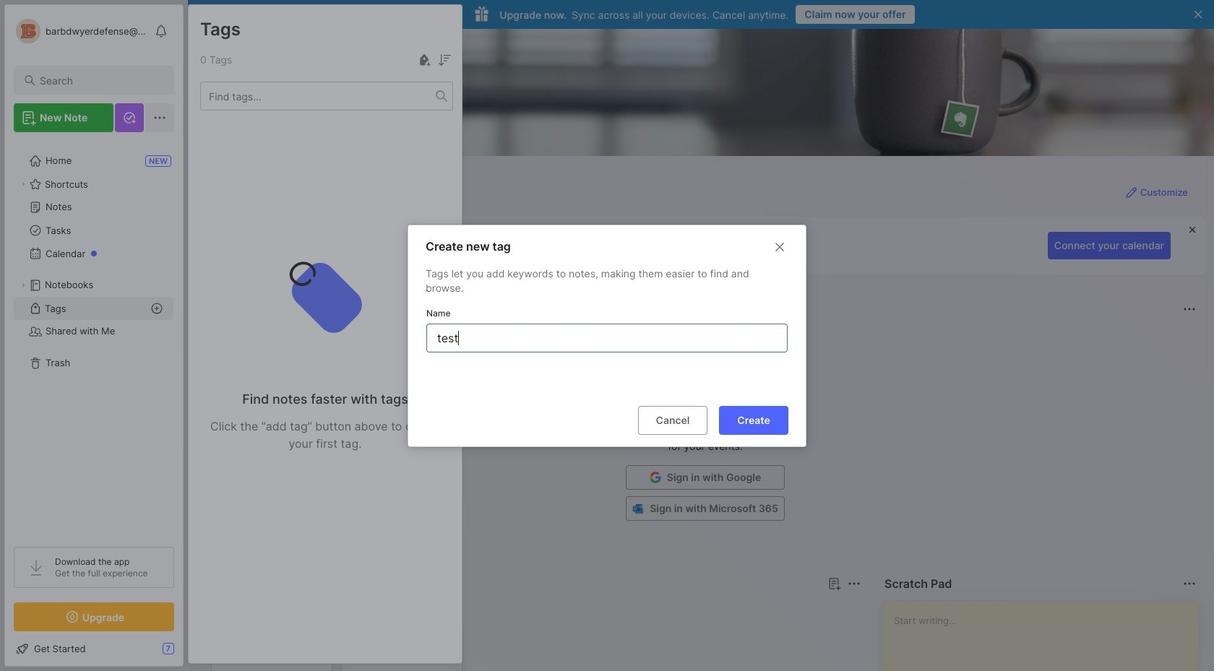 Task type: locate. For each thing, give the bounding box(es) containing it.
tab
[[214, 602, 256, 619]]

Start writing… text field
[[894, 602, 1199, 672]]

Find tags… text field
[[201, 86, 436, 106]]

Tag name text field
[[436, 324, 782, 352]]

tree
[[5, 141, 183, 534]]

row group
[[211, 628, 471, 672]]

tree inside main element
[[5, 141, 183, 534]]

None search field
[[40, 72, 161, 89]]



Task type: vqa. For each thing, say whether or not it's contained in the screenshot.
Help and Learning task checklist field
no



Task type: describe. For each thing, give the bounding box(es) containing it.
none search field inside main element
[[40, 72, 161, 89]]

close image
[[771, 238, 789, 255]]

expand notebooks image
[[19, 281, 27, 290]]

create new tag image
[[416, 51, 433, 69]]

Search text field
[[40, 74, 161, 87]]

main element
[[0, 0, 188, 672]]



